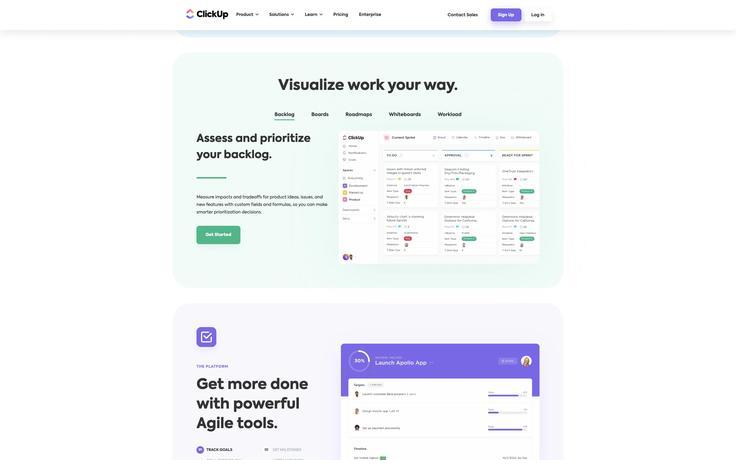 Task type: vqa. For each thing, say whether or not it's contained in the screenshot.
1st DOCS from the right
no



Task type: describe. For each thing, give the bounding box(es) containing it.
assess and prioritize your backlog.
[[197, 134, 311, 161]]

with inside the measure impacts and tradeoffs for product ideas, issues, and new features with custom fields and formulas, so you can make smarter prioritization decisions.
[[225, 203, 234, 207]]

measure
[[197, 195, 214, 200]]

contact
[[448, 13, 466, 17]]

workload button
[[432, 111, 468, 121]]

and up "make"
[[315, 195, 323, 200]]

and up the 'custom'
[[233, 195, 242, 200]]

formulas,
[[272, 203, 292, 207]]

for
[[263, 195, 269, 200]]

pricing link
[[330, 9, 351, 21]]

custom
[[235, 203, 250, 207]]

learn
[[305, 13, 317, 17]]

make
[[316, 203, 328, 207]]

enterprise
[[359, 13, 381, 17]]

and inside assess and prioritize your backlog.
[[236, 134, 257, 145]]

product button
[[233, 9, 261, 21]]

backlog.
[[224, 150, 272, 161]]

tradeoffs
[[243, 195, 262, 200]]

ideas,
[[288, 195, 300, 200]]

log
[[531, 13, 540, 17]]

prioritization
[[214, 210, 241, 215]]

and down for
[[263, 203, 271, 207]]

powerful
[[233, 398, 300, 412]]

measure impacts and tradeoffs for product ideas, issues, and new features with custom fields and formulas, so you can make smarter prioritization decisions.
[[197, 195, 328, 215]]

roadmaps
[[346, 113, 372, 117]]

sign up button
[[491, 8, 521, 21]]

get for get started
[[206, 233, 214, 237]]

contact sales
[[448, 13, 478, 17]]

tools.
[[237, 418, 278, 432]]

enterprise link
[[356, 9, 384, 21]]

learn button
[[302, 9, 326, 21]]

assess
[[197, 134, 233, 145]]

new
[[197, 203, 205, 207]]

tab list containing backlog
[[191, 111, 546, 121]]

track goals
[[206, 449, 232, 452]]

visualize work your way.
[[278, 79, 458, 93]]

pricing
[[333, 13, 348, 17]]

smarter
[[197, 210, 213, 215]]

whiteboards button
[[383, 111, 427, 121]]

set milstones
[[273, 449, 302, 452]]

in
[[541, 13, 544, 17]]

backlog management image
[[339, 131, 540, 264]]

can
[[307, 203, 315, 207]]

product
[[236, 13, 253, 17]]

product
[[270, 195, 287, 200]]

milstones
[[280, 449, 302, 452]]

solutions
[[269, 13, 289, 17]]



Task type: locate. For each thing, give the bounding box(es) containing it.
boards button
[[305, 111, 335, 121]]

sign
[[498, 13, 507, 17]]

up
[[508, 13, 514, 17]]

fields
[[251, 203, 262, 207]]

with
[[225, 203, 234, 207], [197, 398, 230, 412]]

your up whiteboards
[[388, 79, 420, 93]]

get inside get more done with powerful agile tools.
[[197, 378, 224, 393]]

so
[[293, 203, 298, 207]]

0 vertical spatial get
[[206, 233, 214, 237]]

log in
[[531, 13, 544, 17]]

track goals.png image
[[341, 344, 540, 461]]

get left started at the bottom of the page
[[206, 233, 214, 237]]

boards
[[311, 113, 329, 117]]

solutions button
[[266, 9, 297, 21]]

tab list
[[191, 111, 546, 121]]

your
[[388, 79, 420, 93], [197, 150, 221, 161]]

get inside button
[[206, 233, 214, 237]]

backlog
[[275, 113, 295, 117]]

the platform
[[197, 366, 228, 369]]

and
[[236, 134, 257, 145], [233, 195, 242, 200], [315, 195, 323, 200], [263, 203, 271, 207]]

contact sales button
[[445, 10, 481, 20]]

log in link
[[524, 8, 552, 21]]

get started button
[[197, 226, 240, 244]]

your down assess
[[197, 150, 221, 161]]

done
[[270, 378, 308, 393]]

get more done with powerful agile tools.
[[197, 378, 308, 432]]

set
[[273, 449, 279, 452]]

visualize
[[278, 79, 344, 93]]

and up backlog.
[[236, 134, 257, 145]]

with inside get more done with powerful agile tools.
[[197, 398, 230, 412]]

goals
[[220, 449, 232, 452]]

sales
[[467, 13, 478, 17]]

0 horizontal spatial your
[[197, 150, 221, 161]]

started
[[215, 233, 231, 237]]

workload
[[438, 113, 462, 117]]

you
[[298, 203, 306, 207]]

way.
[[424, 79, 458, 93]]

0 vertical spatial your
[[388, 79, 420, 93]]

features
[[206, 203, 224, 207]]

get started
[[206, 233, 231, 237]]

0 vertical spatial with
[[225, 203, 234, 207]]

track
[[206, 449, 219, 452]]

roadmaps button
[[340, 111, 378, 121]]

with up agile
[[197, 398, 230, 412]]

get for get more done with powerful agile tools.
[[197, 378, 224, 393]]

your inside assess and prioritize your backlog.
[[197, 150, 221, 161]]

impacts
[[215, 195, 232, 200]]

work
[[348, 79, 384, 93]]

platform
[[206, 366, 228, 369]]

whiteboards
[[389, 113, 421, 117]]

1 vertical spatial with
[[197, 398, 230, 412]]

backlog button
[[269, 111, 301, 121]]

the
[[197, 366, 205, 369]]

1 horizontal spatial your
[[388, 79, 420, 93]]

agile
[[197, 418, 233, 432]]

sign up
[[498, 13, 514, 17]]

issues,
[[301, 195, 314, 200]]

get down the platform
[[197, 378, 224, 393]]

1 vertical spatial get
[[197, 378, 224, 393]]

get
[[206, 233, 214, 237], [197, 378, 224, 393]]

decisions.
[[242, 210, 262, 215]]

clickup image
[[185, 8, 228, 19]]

1 vertical spatial your
[[197, 150, 221, 161]]

more
[[228, 378, 267, 393]]

with up prioritization
[[225, 203, 234, 207]]

prioritize
[[260, 134, 311, 145]]



